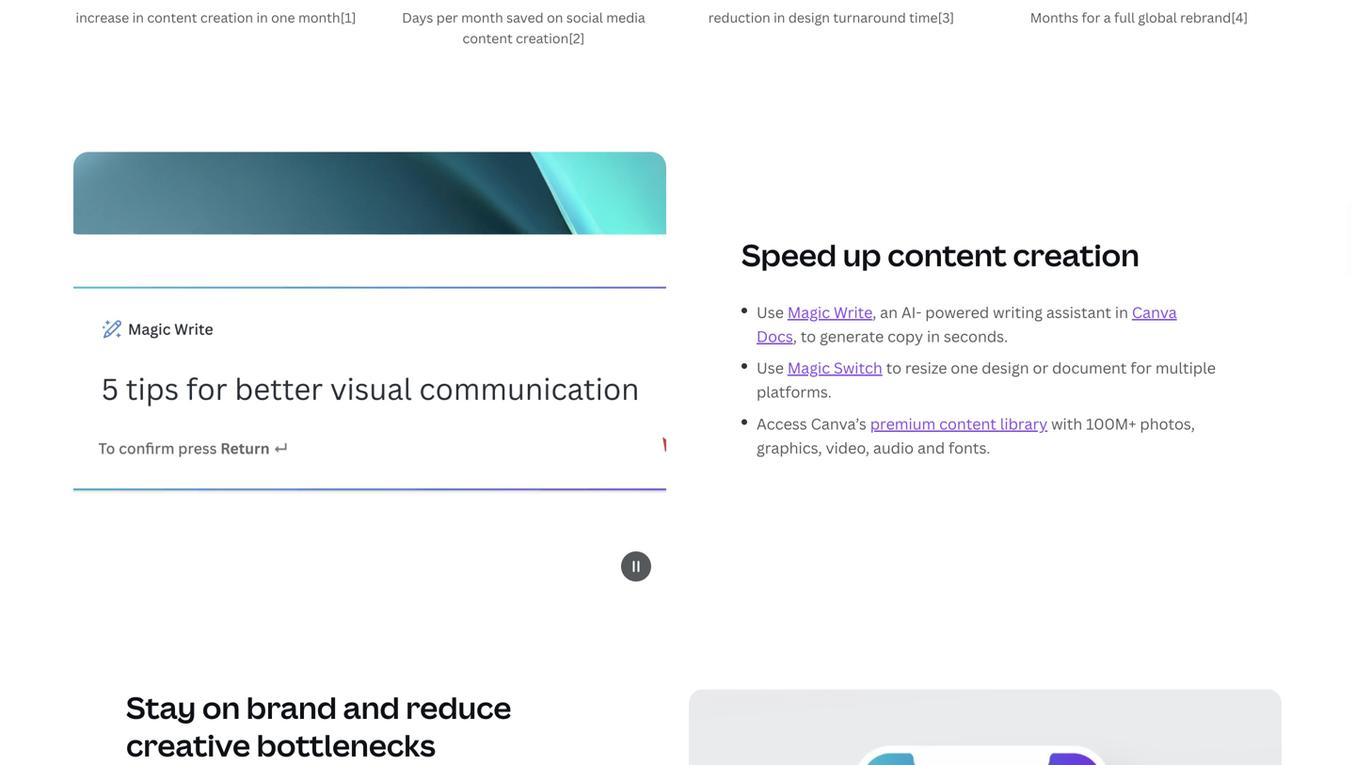 Task type: locate. For each thing, give the bounding box(es) containing it.
or
[[1033, 358, 1049, 378]]

design left or
[[982, 358, 1029, 378]]

0 vertical spatial to
[[801, 326, 816, 346]]

to down , to generate copy in seconds.
[[886, 358, 902, 378]]

0 horizontal spatial for
[[1082, 8, 1100, 26]]

0 vertical spatial on
[[547, 8, 563, 26]]

1 horizontal spatial and
[[918, 438, 945, 458]]

0 horizontal spatial one
[[271, 8, 295, 26]]

months for a full global rebrand[4]
[[1030, 8, 1248, 26]]

0 horizontal spatial creation
[[200, 8, 253, 26]]

one
[[271, 8, 295, 26], [951, 358, 978, 378]]

month[1]
[[298, 8, 356, 26]]

1 vertical spatial creation
[[1013, 234, 1140, 275]]

0 vertical spatial design
[[789, 8, 830, 26]]

on
[[547, 8, 563, 26], [202, 687, 240, 728]]

use magic switch
[[757, 358, 883, 378]]

full
[[1114, 8, 1135, 26]]

on up creation[2]
[[547, 8, 563, 26]]

brand
[[246, 687, 337, 728]]

to down magic write link
[[801, 326, 816, 346]]

1 horizontal spatial on
[[547, 8, 563, 26]]

, left 'an'
[[873, 302, 876, 322]]

1 vertical spatial to
[[886, 358, 902, 378]]

1 vertical spatial use
[[757, 358, 784, 378]]

to
[[801, 326, 816, 346], [886, 358, 902, 378]]

canva docs
[[757, 302, 1177, 346]]

one down 'seconds.'
[[951, 358, 978, 378]]

canva's
[[811, 413, 867, 434]]

1 vertical spatial one
[[951, 358, 978, 378]]

0 vertical spatial and
[[918, 438, 945, 458]]

creation[2]
[[516, 29, 585, 47]]

0 vertical spatial use
[[757, 302, 784, 322]]

1 vertical spatial on
[[202, 687, 240, 728]]

use magic write , an ai- powered writing assistant in
[[757, 302, 1132, 322]]

1 horizontal spatial ,
[[873, 302, 876, 322]]

0 vertical spatial for
[[1082, 8, 1100, 26]]

use down docs
[[757, 358, 784, 378]]

2 magic from the top
[[788, 358, 830, 378]]

and
[[918, 438, 945, 458], [343, 687, 400, 728]]

2 use from the top
[[757, 358, 784, 378]]

1 horizontal spatial creation
[[1013, 234, 1140, 275]]

magic
[[788, 302, 830, 322], [788, 358, 830, 378]]

creation for increase in content creation in one month[1]
[[200, 8, 253, 26]]

1 horizontal spatial one
[[951, 358, 978, 378]]

days per month saved on social media content creation[2]
[[402, 8, 645, 47]]

photos,
[[1140, 413, 1195, 434]]

assistant
[[1046, 302, 1111, 322]]

1 vertical spatial magic
[[788, 358, 830, 378]]

0 vertical spatial ,
[[873, 302, 876, 322]]

increase
[[76, 8, 129, 26]]

premium content library link
[[870, 413, 1048, 434]]

0 vertical spatial magic
[[788, 302, 830, 322]]

and inside stay on brand and reduce creative bottlenecks
[[343, 687, 400, 728]]

0 horizontal spatial and
[[343, 687, 400, 728]]

ai-
[[901, 302, 922, 322]]

generate
[[820, 326, 884, 346]]

reduction
[[708, 8, 771, 26]]

for left multiple
[[1131, 358, 1152, 378]]

0 vertical spatial creation
[[200, 8, 253, 26]]

0 horizontal spatial on
[[202, 687, 240, 728]]

content down month
[[463, 29, 513, 47]]

on right stay
[[202, 687, 240, 728]]

seconds.
[[944, 326, 1008, 346]]

for inside to resize one design or document for multiple platforms.
[[1131, 358, 1152, 378]]

and down premium content library link
[[918, 438, 945, 458]]

use for use magic switch
[[757, 358, 784, 378]]

for
[[1082, 8, 1100, 26], [1131, 358, 1152, 378]]

1 horizontal spatial to
[[886, 358, 902, 378]]

0 horizontal spatial to
[[801, 326, 816, 346]]

magic up docs
[[788, 302, 830, 322]]

1 magic from the top
[[788, 302, 830, 322]]

1 vertical spatial ,
[[793, 326, 797, 346]]

powered
[[925, 302, 989, 322]]

1 vertical spatial design
[[982, 358, 1029, 378]]

and inside with 100m+ photos, graphics, video, audio and fonts.
[[918, 438, 945, 458]]

1 horizontal spatial for
[[1131, 358, 1152, 378]]

, up use magic switch
[[793, 326, 797, 346]]

design inside to resize one design or document for multiple platforms.
[[982, 358, 1029, 378]]

1 use from the top
[[757, 302, 784, 322]]

with
[[1051, 413, 1083, 434]]

document
[[1052, 358, 1127, 378]]

content inside the days per month saved on social media content creation[2]
[[463, 29, 513, 47]]

1 vertical spatial for
[[1131, 358, 1152, 378]]

in
[[132, 8, 144, 26], [256, 8, 268, 26], [774, 8, 785, 26], [1115, 302, 1128, 322], [927, 326, 940, 346]]

one left month[1]
[[271, 8, 295, 26]]

use
[[757, 302, 784, 322], [757, 358, 784, 378]]

0 horizontal spatial ,
[[793, 326, 797, 346]]

1 horizontal spatial design
[[982, 358, 1029, 378]]

creation
[[200, 8, 253, 26], [1013, 234, 1140, 275]]

saved
[[506, 8, 544, 26]]

per
[[436, 8, 458, 26]]

magic up platforms.
[[788, 358, 830, 378]]

resize
[[905, 358, 947, 378]]

for left a
[[1082, 8, 1100, 26]]

creative
[[126, 725, 250, 765]]

100m+
[[1086, 413, 1136, 434]]

use up docs
[[757, 302, 784, 322]]

turnaround
[[833, 8, 906, 26]]

1 vertical spatial and
[[343, 687, 400, 728]]

content
[[147, 8, 197, 26], [463, 29, 513, 47], [888, 234, 1007, 275], [939, 413, 997, 434]]

and right the brand
[[343, 687, 400, 728]]

writing
[[993, 302, 1043, 322]]

magic write link
[[788, 302, 873, 322]]

,
[[873, 302, 876, 322], [793, 326, 797, 346]]

design
[[789, 8, 830, 26], [982, 358, 1029, 378]]

magic for write
[[788, 302, 830, 322]]

design left "turnaround"
[[789, 8, 830, 26]]



Task type: vqa. For each thing, say whether or not it's contained in the screenshot.
the top "into"
no



Task type: describe. For each thing, give the bounding box(es) containing it.
docs
[[757, 326, 793, 346]]

time[3]
[[909, 8, 955, 26]]

fonts.
[[949, 438, 990, 458]]

write
[[834, 302, 873, 322]]

stay
[[126, 687, 196, 728]]

content right increase at the top of the page
[[147, 8, 197, 26]]

reduce
[[406, 687, 511, 728]]

stay on brand and reduce creative bottlenecks
[[126, 687, 511, 765]]

media
[[606, 8, 645, 26]]

a
[[1104, 8, 1111, 26]]

with 100m+ photos, graphics, video, audio and fonts.
[[757, 413, 1195, 458]]

content up fonts.
[[939, 413, 997, 434]]

to resize one design or document for multiple platforms.
[[757, 358, 1216, 402]]

multiple
[[1156, 358, 1216, 378]]

bottlenecks
[[257, 725, 436, 765]]

content up 'use magic write , an ai- powered writing assistant in'
[[888, 234, 1007, 275]]

on inside stay on brand and reduce creative bottlenecks
[[202, 687, 240, 728]]

canva
[[1132, 302, 1177, 322]]

in right reduction
[[774, 8, 785, 26]]

in right increase at the top of the page
[[132, 8, 144, 26]]

use for use magic write , an ai- powered writing assistant in
[[757, 302, 784, 322]]

library
[[1000, 413, 1048, 434]]

social
[[566, 8, 603, 26]]

platforms.
[[757, 382, 832, 402]]

in down 'use magic write , an ai- powered writing assistant in'
[[927, 326, 940, 346]]

graphics,
[[757, 438, 822, 458]]

copy
[[888, 326, 923, 346]]

global
[[1138, 8, 1177, 26]]

to inside to resize one design or document for multiple platforms.
[[886, 358, 902, 378]]

in left the canva
[[1115, 302, 1128, 322]]

increase in content creation in one month[1]
[[76, 8, 356, 26]]

0 vertical spatial one
[[271, 8, 295, 26]]

premium
[[870, 413, 936, 434]]

an
[[880, 302, 898, 322]]

in left month[1]
[[256, 8, 268, 26]]

magic for switch
[[788, 358, 830, 378]]

access canva's premium content library
[[757, 413, 1048, 434]]

audio
[[873, 438, 914, 458]]

creation for speed up content creation
[[1013, 234, 1140, 275]]

access
[[757, 413, 807, 434]]

month
[[461, 8, 503, 26]]

months
[[1030, 8, 1079, 26]]

speed up content creation
[[742, 234, 1140, 275]]

up
[[843, 234, 881, 275]]

on inside the days per month saved on social media content creation[2]
[[547, 8, 563, 26]]

magic switch link
[[788, 358, 883, 378]]

canva docs link
[[757, 302, 1177, 346]]

speed
[[742, 234, 837, 275]]

one inside to resize one design or document for multiple platforms.
[[951, 358, 978, 378]]

rebrand[4]
[[1180, 8, 1248, 26]]

0 horizontal spatial design
[[789, 8, 830, 26]]

video,
[[826, 438, 870, 458]]

reduction in design turnaround time[3]
[[708, 8, 955, 26]]

days
[[402, 8, 433, 26]]

, to generate copy in seconds.
[[793, 326, 1008, 346]]

switch
[[834, 358, 883, 378]]



